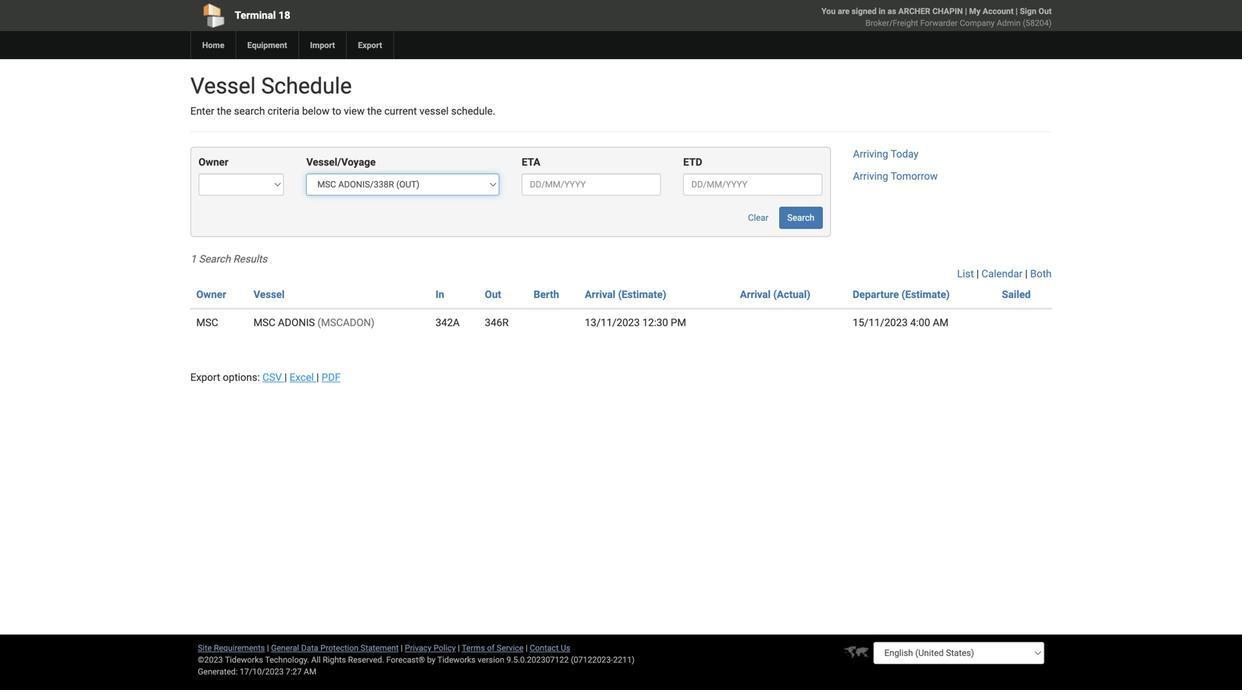 Task type: describe. For each thing, give the bounding box(es) containing it.
ETA text field
[[522, 173, 661, 196]]

forwarder
[[921, 18, 958, 28]]

enter
[[190, 105, 214, 117]]

1 vertical spatial owner
[[196, 288, 226, 301]]

import link
[[298, 31, 346, 59]]

search inside search button
[[788, 213, 815, 223]]

ETD text field
[[684, 173, 823, 196]]

| right list at the top right
[[977, 268, 979, 280]]

protection
[[321, 643, 359, 653]]

excel
[[290, 371, 314, 383]]

results
[[233, 253, 267, 265]]

requirements
[[214, 643, 265, 653]]

(07122023-
[[571, 655, 613, 665]]

admin
[[997, 18, 1021, 28]]

schedule.
[[451, 105, 496, 117]]

arrival (estimate)
[[585, 288, 667, 301]]

arrival (actual)
[[740, 288, 811, 301]]

arriving tomorrow link
[[853, 170, 938, 182]]

arriving for arriving tomorrow
[[853, 170, 889, 182]]

my
[[970, 6, 981, 16]]

terminal 18 link
[[190, 0, 537, 31]]

tideworks
[[438, 655, 476, 665]]

13/11/2023
[[585, 316, 640, 329]]

346r
[[485, 316, 509, 329]]

calendar
[[982, 268, 1023, 280]]

list
[[957, 268, 974, 280]]

as
[[888, 6, 897, 16]]

2211)
[[613, 655, 635, 665]]

1 horizontal spatial am
[[933, 316, 949, 329]]

technology.
[[265, 655, 309, 665]]

are
[[838, 6, 850, 16]]

service
[[497, 643, 524, 653]]

home
[[202, 40, 224, 50]]

departure (estimate) link
[[853, 288, 950, 301]]

in
[[879, 6, 886, 16]]

generated:
[[198, 667, 238, 676]]

import
[[310, 40, 335, 50]]

options:
[[223, 371, 260, 383]]

sign out link
[[1020, 6, 1052, 16]]

berth link
[[534, 288, 559, 301]]

arriving for arriving today
[[853, 148, 889, 160]]

| left my
[[965, 6, 967, 16]]

| left both
[[1026, 268, 1028, 280]]

1 the from the left
[[217, 105, 232, 117]]

home link
[[190, 31, 236, 59]]

to
[[332, 105, 341, 117]]

list link
[[957, 268, 974, 280]]

of
[[487, 643, 495, 653]]

| up the tideworks
[[458, 643, 460, 653]]

terms
[[462, 643, 485, 653]]

sign
[[1020, 6, 1037, 16]]

company
[[960, 18, 995, 28]]

site requirements | general data protection statement | privacy policy | terms of service | contact us ©2023 tideworks technology. all rights reserved. forecast® by tideworks version 9.5.0.202307122 (07122023-2211) generated: 17/10/2023 7:27 am
[[198, 643, 635, 676]]

out inside the you are signed in as archer chapin | my account | sign out broker/freight forwarder company admin (58204)
[[1039, 6, 1052, 16]]

in link
[[436, 288, 444, 301]]

terms of service link
[[462, 643, 524, 653]]

1 search results list | calendar | both
[[190, 253, 1052, 280]]

vessel schedule enter the search criteria below to view the current vessel schedule.
[[190, 73, 496, 117]]

below
[[302, 105, 330, 117]]

7:27
[[286, 667, 302, 676]]

equipment
[[247, 40, 287, 50]]

export for export options: csv | excel | pdf
[[190, 371, 220, 383]]

(estimate) for departure (estimate)
[[902, 288, 950, 301]]

version
[[478, 655, 505, 665]]

18
[[279, 9, 290, 21]]

| up the forecast® at left bottom
[[401, 643, 403, 653]]

statement
[[361, 643, 399, 653]]

2 the from the left
[[367, 105, 382, 117]]

sailed link
[[1002, 288, 1031, 301]]

contact us link
[[530, 643, 571, 653]]

arrival (actual) link
[[740, 288, 811, 301]]

chapin
[[933, 6, 963, 16]]

export for export
[[358, 40, 382, 50]]

| left sign
[[1016, 6, 1018, 16]]

vessel for vessel schedule enter the search criteria below to view the current vessel schedule.
[[190, 73, 256, 99]]

general data protection statement link
[[271, 643, 399, 653]]

excel link
[[290, 371, 317, 383]]

you
[[822, 6, 836, 16]]

site
[[198, 643, 212, 653]]

adonis
[[278, 316, 315, 329]]

clear button
[[740, 207, 777, 229]]

342a
[[436, 316, 460, 329]]



Task type: locate. For each thing, give the bounding box(es) containing it.
the
[[217, 105, 232, 117], [367, 105, 382, 117]]

broker/freight
[[866, 18, 919, 28]]

arrival (estimate) link
[[585, 288, 667, 301]]

msc for msc
[[196, 316, 218, 329]]

contact
[[530, 643, 559, 653]]

1
[[190, 253, 196, 265]]

owner
[[199, 156, 229, 168], [196, 288, 226, 301]]

msc for msc adonis (mscadon)
[[254, 316, 275, 329]]

am inside site requirements | general data protection statement | privacy policy | terms of service | contact us ©2023 tideworks technology. all rights reserved. forecast® by tideworks version 9.5.0.202307122 (07122023-2211) generated: 17/10/2023 7:27 am
[[304, 667, 317, 676]]

equipment link
[[236, 31, 298, 59]]

criteria
[[268, 105, 300, 117]]

vessel for vessel
[[254, 288, 285, 301]]

1 vertical spatial vessel
[[254, 288, 285, 301]]

schedule
[[261, 73, 352, 99]]

(actual)
[[773, 288, 811, 301]]

| right the csv at the bottom left of page
[[285, 371, 287, 383]]

export left options:
[[190, 371, 220, 383]]

vessel
[[420, 105, 449, 117]]

you are signed in as archer chapin | my account | sign out broker/freight forwarder company admin (58204)
[[822, 6, 1052, 28]]

1 arrival from the left
[[585, 288, 616, 301]]

vessel
[[190, 73, 256, 99], [254, 288, 285, 301]]

1 msc from the left
[[196, 316, 218, 329]]

out
[[1039, 6, 1052, 16], [485, 288, 501, 301]]

owner left vessel link
[[196, 288, 226, 301]]

account
[[983, 6, 1014, 16]]

1 arriving from the top
[[853, 148, 889, 160]]

(mscadon)
[[318, 316, 375, 329]]

15/11/2023 4:00 am
[[853, 316, 949, 329]]

the right view
[[367, 105, 382, 117]]

1 (estimate) from the left
[[618, 288, 667, 301]]

csv
[[263, 371, 282, 383]]

in
[[436, 288, 444, 301]]

0 horizontal spatial msc
[[196, 316, 218, 329]]

arriving down arriving today
[[853, 170, 889, 182]]

export link
[[346, 31, 393, 59]]

csv link
[[263, 371, 285, 383]]

2 msc from the left
[[254, 316, 275, 329]]

am down all
[[304, 667, 317, 676]]

0 horizontal spatial export
[[190, 371, 220, 383]]

1 vertical spatial arriving
[[853, 170, 889, 182]]

forecast®
[[386, 655, 425, 665]]

eta
[[522, 156, 541, 168]]

pdf link
[[322, 371, 341, 383]]

vessel up 'enter'
[[190, 73, 256, 99]]

clear
[[748, 213, 769, 223]]

| left general
[[267, 643, 269, 653]]

1 vertical spatial search
[[199, 253, 231, 265]]

(58204)
[[1023, 18, 1052, 28]]

both
[[1031, 268, 1052, 280]]

0 vertical spatial owner
[[199, 156, 229, 168]]

departure
[[853, 288, 899, 301]]

(estimate)
[[618, 288, 667, 301], [902, 288, 950, 301]]

1 vertical spatial am
[[304, 667, 317, 676]]

2 (estimate) from the left
[[902, 288, 950, 301]]

out up the (58204)
[[1039, 6, 1052, 16]]

0 vertical spatial export
[[358, 40, 382, 50]]

us
[[561, 643, 571, 653]]

arrival for arrival (actual)
[[740, 288, 771, 301]]

4:00
[[911, 316, 931, 329]]

owner down 'enter'
[[199, 156, 229, 168]]

pm
[[671, 316, 686, 329]]

vessel inside "vessel schedule enter the search criteria below to view the current vessel schedule."
[[190, 73, 256, 99]]

policy
[[434, 643, 456, 653]]

1 horizontal spatial search
[[788, 213, 815, 223]]

msc adonis (mscadon)
[[254, 316, 375, 329]]

0 horizontal spatial am
[[304, 667, 317, 676]]

1 horizontal spatial msc
[[254, 316, 275, 329]]

rights
[[323, 655, 346, 665]]

general
[[271, 643, 299, 653]]

current
[[384, 105, 417, 117]]

0 vertical spatial search
[[788, 213, 815, 223]]

0 horizontal spatial search
[[199, 253, 231, 265]]

arrival for arrival (estimate)
[[585, 288, 616, 301]]

archer
[[899, 6, 931, 16]]

view
[[344, 105, 365, 117]]

17/10/2023
[[240, 667, 284, 676]]

0 horizontal spatial the
[[217, 105, 232, 117]]

etd
[[684, 156, 703, 168]]

1 horizontal spatial arrival
[[740, 288, 771, 301]]

am
[[933, 316, 949, 329], [304, 667, 317, 676]]

departure (estimate)
[[853, 288, 950, 301]]

export
[[358, 40, 382, 50], [190, 371, 220, 383]]

privacy policy link
[[405, 643, 456, 653]]

(estimate) up 4:00
[[902, 288, 950, 301]]

owner link
[[196, 288, 226, 301]]

site requirements link
[[198, 643, 265, 653]]

out link
[[485, 288, 501, 301]]

arrival
[[585, 288, 616, 301], [740, 288, 771, 301]]

| up the 9.5.0.202307122
[[526, 643, 528, 653]]

vessel up adonis
[[254, 288, 285, 301]]

vessel link
[[254, 288, 285, 301]]

all
[[311, 655, 321, 665]]

9.5.0.202307122
[[507, 655, 569, 665]]

1 horizontal spatial the
[[367, 105, 382, 117]]

arriving up arriving tomorrow
[[853, 148, 889, 160]]

1 horizontal spatial (estimate)
[[902, 288, 950, 301]]

arrival up "13/11/2023"
[[585, 288, 616, 301]]

tomorrow
[[891, 170, 938, 182]]

2 arrival from the left
[[740, 288, 771, 301]]

today
[[891, 148, 919, 160]]

msc down vessel link
[[254, 316, 275, 329]]

terminal 18
[[235, 9, 290, 21]]

out up 346r
[[485, 288, 501, 301]]

| left pdf
[[317, 371, 319, 383]]

1 horizontal spatial export
[[358, 40, 382, 50]]

export options: csv | excel | pdf
[[190, 371, 341, 383]]

reserved.
[[348, 655, 384, 665]]

0 horizontal spatial arrival
[[585, 288, 616, 301]]

am right 4:00
[[933, 316, 949, 329]]

0 vertical spatial vessel
[[190, 73, 256, 99]]

privacy
[[405, 643, 432, 653]]

export down terminal 18 'link' on the top of the page
[[358, 40, 382, 50]]

(estimate) for arrival (estimate)
[[618, 288, 667, 301]]

msc down owner link
[[196, 316, 218, 329]]

the right 'enter'
[[217, 105, 232, 117]]

(estimate) up 13/11/2023 12:30 pm
[[618, 288, 667, 301]]

0 vertical spatial out
[[1039, 6, 1052, 16]]

12:30
[[643, 316, 668, 329]]

search right "clear" button
[[788, 213, 815, 223]]

search inside 1 search results list | calendar | both
[[199, 253, 231, 265]]

calendar link
[[982, 268, 1023, 280]]

arriving today
[[853, 148, 919, 160]]

search right '1' on the top left of page
[[199, 253, 231, 265]]

0 vertical spatial arriving
[[853, 148, 889, 160]]

1 vertical spatial out
[[485, 288, 501, 301]]

sailed
[[1002, 288, 1031, 301]]

1 horizontal spatial out
[[1039, 6, 1052, 16]]

1 vertical spatial export
[[190, 371, 220, 383]]

0 horizontal spatial (estimate)
[[618, 288, 667, 301]]

0 horizontal spatial out
[[485, 288, 501, 301]]

both link
[[1031, 268, 1052, 280]]

0 vertical spatial am
[[933, 316, 949, 329]]

arrival left '(actual)'
[[740, 288, 771, 301]]

2 arriving from the top
[[853, 170, 889, 182]]

15/11/2023
[[853, 316, 908, 329]]

arriving
[[853, 148, 889, 160], [853, 170, 889, 182]]

arriving tomorrow
[[853, 170, 938, 182]]

13/11/2023 12:30 pm
[[585, 316, 686, 329]]



Task type: vqa. For each thing, say whether or not it's contained in the screenshot.
by
yes



